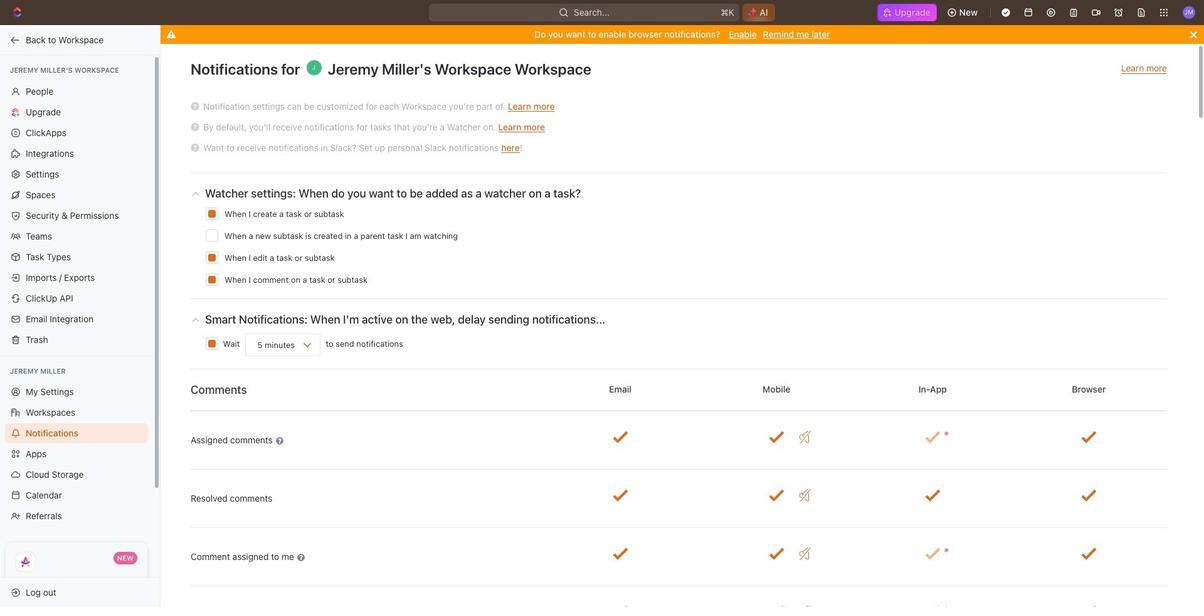 Task type: locate. For each thing, give the bounding box(es) containing it.
off image
[[800, 431, 811, 443], [800, 489, 811, 502]]

1 vertical spatial off image
[[800, 489, 811, 502]]

0 vertical spatial off image
[[800, 431, 811, 443]]

1 off image from the top
[[800, 431, 811, 443]]



Task type: describe. For each thing, give the bounding box(es) containing it.
2 off image from the top
[[800, 489, 811, 502]]

off image
[[800, 548, 811, 560]]



Task type: vqa. For each thing, say whether or not it's contained in the screenshot.
Login at top right
no



